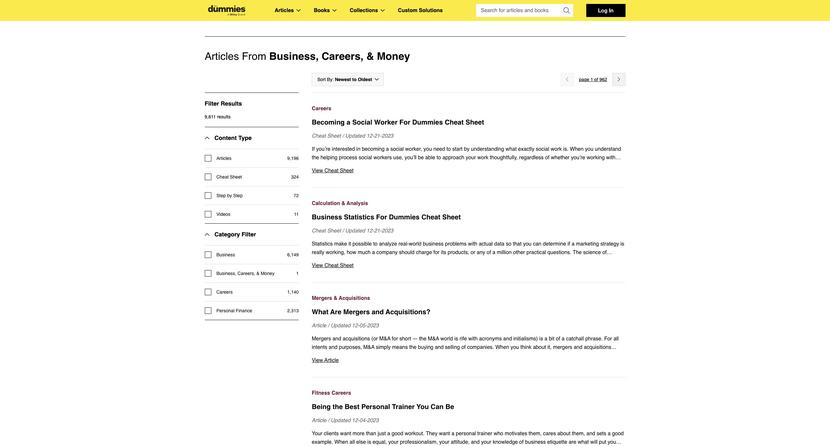 Task type: describe. For each thing, give the bounding box(es) containing it.
0 vertical spatial what
[[506, 146, 517, 152]]

how inside "statistics make it possible to analyze real-world business problems with actual data so that you can determine if a marketing strategy is really working, how much a company should charge for its products, or any of a million other practical questions. the science of statistics uses regression analysis, hypothesis testing, sampling distributions, and more to ensure accurate data analysis. view cheat sheet"
[[347, 250, 357, 256]]

0 vertical spatial you're
[[316, 146, 331, 152]]

1 horizontal spatial business,
[[269, 50, 319, 62]]

sheet down process
[[340, 168, 354, 174]]

open article categories image
[[297, 9, 301, 12]]

or up future.
[[359, 163, 363, 169]]

if you're interested in becoming a social worker, you need to start by understanding what exactly social work is. when you understand the helping process social workers use, you'll be able to approach your work thoughtfully, regardless of whether you're working with individuals, families or groups, or communities or systems. finally, understanding your options when it comes to formal education can help you plan your future. read on to find out more about what social work involves and how to become a social worker.
[[312, 146, 622, 178]]

groups,
[[365, 163, 382, 169]]

sort by: newest to oldest
[[318, 77, 372, 82]]

view article
[[312, 358, 339, 364]]

oldest
[[358, 77, 372, 82]]

and inside "statistics make it possible to analyze real-world business problems with actual data so that you can determine if a marketing strategy is really working, how much a company should charge for its products, or any of a million other practical questions. the science of statistics uses regression analysis, hypothesis testing, sampling distributions, and more to ensure accurate data analysis. view cheat sheet"
[[492, 258, 501, 264]]

process
[[339, 155, 358, 161]]

families
[[339, 163, 357, 169]]

2 vertical spatial and
[[372, 308, 384, 316]]

actual
[[479, 241, 493, 247]]

articles for books
[[275, 8, 294, 13]]

12- down best
[[352, 418, 360, 424]]

you'll
[[405, 155, 417, 161]]

& inside "link"
[[334, 296, 338, 302]]

a left social
[[347, 118, 351, 126]]

if
[[568, 241, 571, 247]]

regression
[[346, 258, 371, 264]]

individuals,
[[312, 163, 338, 169]]

that
[[513, 241, 522, 247]]

1,140
[[288, 290, 299, 295]]

1 horizontal spatial mergers
[[344, 308, 370, 316]]

1 horizontal spatial data
[[561, 258, 571, 264]]

if
[[312, 146, 315, 152]]

being the best personal trainer you can be link
[[312, 402, 626, 412]]

page
[[580, 77, 590, 82]]

1 horizontal spatial your
[[466, 155, 476, 161]]

become
[[534, 172, 552, 178]]

articles for 9,196
[[217, 156, 232, 161]]

cookie consent banner dialog
[[0, 423, 831, 447]]

you down individuals,
[[323, 172, 332, 178]]

0 horizontal spatial 1
[[296, 271, 299, 276]]

article for what
[[312, 323, 327, 329]]

page 1 of 962
[[580, 77, 608, 82]]

make
[[335, 241, 347, 247]]

2 step from the left
[[233, 193, 243, 198]]

it inside "statistics make it possible to analyze real-world business problems with actual data so that you can determine if a marketing strategy is really working, how much a company should charge for its products, or any of a million other practical questions. the science of statistics uses regression analysis, hypothesis testing, sampling distributions, and more to ensure accurate data analysis. view cheat sheet"
[[349, 241, 351, 247]]

0 vertical spatial careers,
[[322, 50, 364, 62]]

out
[[410, 172, 417, 178]]

cheat up if
[[312, 133, 326, 139]]

article / updated 12-04-2023
[[312, 418, 379, 424]]

you inside "statistics make it possible to analyze real-world business problems with actual data so that you can determine if a marketing strategy is really working, how much a company should charge for its products, or any of a million other practical questions. the science of statistics uses regression analysis, hypothesis testing, sampling distributions, and more to ensure accurate data analysis. view cheat sheet"
[[524, 241, 532, 247]]

11
[[294, 212, 299, 217]]

cheat down the careers link
[[445, 118, 464, 126]]

category filter button
[[205, 224, 256, 246]]

2 vertical spatial work
[[474, 172, 485, 178]]

results
[[217, 114, 231, 119]]

21- for social
[[374, 133, 382, 139]]

careers inside fitness careers link
[[332, 391, 351, 397]]

statistics inside "statistics make it possible to analyze real-world business problems with actual data so that you can determine if a marketing strategy is really working, how much a company should charge for its products, or any of a million other practical questions. the science of statistics uses regression analysis, hypothesis testing, sampling distributions, and more to ensure accurate data analysis. view cheat sheet"
[[312, 241, 333, 247]]

12- down what are mergers and acquisitions?
[[352, 323, 360, 329]]

cheat sheet / updated 12-21-2023 for statistics
[[312, 228, 394, 234]]

type
[[239, 135, 252, 141]]

finally,
[[449, 163, 465, 169]]

view cheat sheet link for becoming a social worker for dummies cheat sheet
[[312, 167, 626, 175]]

0 vertical spatial data
[[495, 241, 505, 247]]

6,149
[[288, 252, 299, 258]]

business for business
[[217, 252, 235, 258]]

2023 down worker
[[382, 133, 394, 139]]

calculation & analysis
[[312, 201, 368, 207]]

thoughtfully,
[[490, 155, 518, 161]]

helping
[[321, 155, 338, 161]]

article for being
[[312, 418, 327, 424]]

social down in on the top left of the page
[[359, 155, 372, 161]]

page 1 of 962 button
[[580, 76, 608, 83]]

1 inside button
[[591, 77, 594, 82]]

0 horizontal spatial for
[[376, 213, 387, 221]]

filter results
[[205, 100, 242, 107]]

testing,
[[420, 258, 437, 264]]

acquisitions
[[339, 296, 370, 302]]

accurate
[[539, 258, 559, 264]]

/ down what
[[328, 323, 330, 329]]

use,
[[394, 155, 404, 161]]

you up able
[[424, 146, 432, 152]]

to left start
[[447, 146, 451, 152]]

problems
[[445, 241, 467, 247]]

careers inside the careers link
[[312, 106, 332, 112]]

or down workers
[[384, 163, 388, 169]]

possible
[[353, 241, 372, 247]]

business statistics for dummies cheat sheet
[[312, 213, 461, 221]]

is
[[621, 241, 625, 247]]

9,196
[[288, 156, 299, 161]]

cheat up really
[[312, 228, 326, 234]]

open collections list image
[[381, 9, 385, 12]]

1 vertical spatial money
[[261, 271, 275, 276]]

a up workers
[[386, 146, 389, 152]]

05-
[[360, 323, 367, 329]]

updated down best
[[331, 418, 351, 424]]

so
[[506, 241, 512, 247]]

social down comes
[[558, 172, 572, 178]]

sheet inside "statistics make it possible to analyze real-world business problems with actual data so that you can determine if a marketing strategy is really working, how much a company should charge for its products, or any of a million other practical questions. the science of statistics uses regression analysis, hypothesis testing, sampling distributions, and more to ensure accurate data analysis. view cheat sheet"
[[340, 263, 354, 269]]

books
[[314, 8, 330, 13]]

324
[[291, 174, 299, 180]]

plan
[[333, 172, 343, 178]]

by inside "if you're interested in becoming a social worker, you need to start by understanding what exactly social work is. when you understand the helping process social workers use, you'll be able to approach your work thoughtfully, regardless of whether you're working with individuals, families or groups, or communities or systems. finally, understanding your options when it comes to formal education can help you plan your future. read on to find out more about what social work involves and how to become a social worker."
[[464, 146, 470, 152]]

to left analyze
[[374, 241, 378, 247]]

business statistics for dummies cheat sheet link
[[312, 212, 626, 222]]

results
[[221, 100, 242, 107]]

interested
[[332, 146, 355, 152]]

careers link
[[312, 104, 626, 113]]

0 vertical spatial for
[[400, 118, 411, 126]]

to down need
[[437, 155, 441, 161]]

find
[[400, 172, 408, 178]]

much
[[358, 250, 371, 256]]

start
[[453, 146, 463, 152]]

when
[[531, 163, 544, 169]]

whether
[[551, 155, 570, 161]]

on
[[387, 172, 392, 178]]

be
[[446, 403, 455, 411]]

log in
[[599, 7, 614, 13]]

distributions,
[[461, 258, 491, 264]]

updated up possible at left bottom
[[346, 228, 365, 234]]

0 horizontal spatial personal
[[217, 308, 235, 314]]

the
[[573, 250, 582, 256]]

log in link
[[587, 4, 626, 17]]

1 vertical spatial careers
[[217, 290, 233, 295]]

other
[[514, 250, 526, 256]]

are
[[331, 308, 342, 316]]

acquisitions?
[[386, 308, 431, 316]]

how inside "if you're interested in becoming a social worker, you need to start by understanding what exactly social work is. when you understand the helping process social workers use, you'll be able to approach your work thoughtfully, regardless of whether you're working with individuals, families or groups, or communities or systems. finally, understanding your options when it comes to formal education can help you plan your future. read on to find out more about what social work involves and how to become a social worker."
[[517, 172, 526, 178]]

/ down the being
[[328, 418, 330, 424]]

more inside "statistics make it possible to analyze real-world business problems with actual data so that you can determine if a marketing strategy is really working, how much a company should charge for its products, or any of a million other practical questions. the science of statistics uses regression analysis, hypothesis testing, sampling distributions, and more to ensure accurate data analysis. view cheat sheet"
[[502, 258, 514, 264]]

article / updated 12-05-2023
[[312, 323, 379, 329]]

read
[[373, 172, 385, 178]]

of down the 'strategy'
[[603, 250, 607, 256]]

mergers & acquisitions link
[[312, 294, 626, 303]]

cheat up business
[[422, 213, 441, 221]]

open book categories image
[[333, 9, 337, 12]]

to left formal
[[566, 163, 571, 169]]

to down "other"
[[516, 258, 520, 264]]

future.
[[356, 172, 371, 178]]

sort
[[318, 77, 326, 82]]

communities
[[390, 163, 419, 169]]

1 vertical spatial the
[[333, 403, 343, 411]]

1 horizontal spatial statistics
[[344, 213, 375, 221]]

can inside "statistics make it possible to analyze real-world business problems with actual data so that you can determine if a marketing strategy is really working, how much a company should charge for its products, or any of a million other practical questions. the science of statistics uses regression analysis, hypothesis testing, sampling distributions, and more to ensure accurate data analysis. view cheat sheet"
[[533, 241, 542, 247]]

2023 down what are mergers and acquisitions?
[[367, 323, 379, 329]]

uses
[[334, 258, 345, 264]]

a right if
[[572, 241, 575, 247]]

in
[[610, 7, 614, 13]]

04-
[[360, 418, 367, 424]]

cheat inside "statistics make it possible to analyze real-world business problems with actual data so that you can determine if a marketing strategy is really working, how much a company should charge for its products, or any of a million other practical questions. the science of statistics uses regression analysis, hypothesis testing, sampling distributions, and more to ensure accurate data analysis. view cheat sheet"
[[325, 263, 339, 269]]

/ up interested
[[343, 133, 344, 139]]

formal
[[572, 163, 587, 169]]

of right any
[[487, 250, 492, 256]]

statistics make it possible to analyze real-world business problems with actual data so that you can determine if a marketing strategy is really working, how much a company should charge for its products, or any of a million other practical questions. the science of statistics uses regression analysis, hypothesis testing, sampling distributions, and more to ensure accurate data analysis. view cheat sheet
[[312, 241, 625, 269]]

21- for for
[[374, 228, 382, 234]]



Task type: locate. For each thing, give the bounding box(es) containing it.
Search for articles and books text field
[[476, 4, 561, 17]]

personal
[[217, 308, 235, 314], [362, 403, 390, 411]]

0 vertical spatial the
[[312, 155, 319, 161]]

with inside "statistics make it possible to analyze real-world business problems with actual data so that you can determine if a marketing strategy is really working, how much a company should charge for its products, or any of a million other practical questions. the science of statistics uses regression analysis, hypothesis testing, sampling distributions, and more to ensure accurate data analysis. view cheat sheet"
[[468, 241, 478, 247]]

1 vertical spatial work
[[478, 155, 489, 161]]

ensure
[[521, 258, 538, 264]]

articles
[[275, 8, 294, 13], [205, 50, 239, 62], [217, 156, 232, 161]]

1 horizontal spatial 1
[[591, 77, 594, 82]]

2 vertical spatial careers
[[332, 391, 351, 397]]

for up analyze
[[376, 213, 387, 221]]

1 horizontal spatial by
[[464, 146, 470, 152]]

statistics up really
[[312, 241, 333, 247]]

can inside "if you're interested in becoming a social worker, you need to start by understanding what exactly social work is. when you understand the helping process social workers use, you'll be able to approach your work thoughtfully, regardless of whether you're working with individuals, families or groups, or communities or systems. finally, understanding your options when it comes to formal education can help you plan your future. read on to find out more about what social work involves and how to become a social worker."
[[612, 163, 621, 169]]

with down understand
[[607, 155, 616, 161]]

can up practical
[[533, 241, 542, 247]]

cheat inside "link"
[[325, 168, 339, 174]]

of left 962
[[595, 77, 599, 82]]

0 vertical spatial careers
[[312, 106, 332, 112]]

data left so
[[495, 241, 505, 247]]

help
[[312, 172, 322, 178]]

best
[[345, 403, 360, 411]]

and inside "if you're interested in becoming a social worker, you need to start by understanding what exactly social work is. when you understand the helping process social workers use, you'll be able to approach your work thoughtfully, regardless of whether you're working with individuals, families or groups, or communities or systems. finally, understanding your options when it comes to formal education can help you plan your future. read on to find out more about what social work involves and how to become a social worker."
[[507, 172, 515, 178]]

to down the "when"
[[528, 172, 532, 178]]

view cheat sheet link down approach
[[312, 167, 626, 175]]

0 horizontal spatial by
[[227, 193, 232, 198]]

sheet down becoming
[[328, 133, 341, 139]]

the inside "if you're interested in becoming a social worker, you need to start by understanding what exactly social work is. when you understand the helping process social workers use, you'll be able to approach your work thoughtfully, regardless of whether you're working with individuals, families or groups, or communities or systems. finally, understanding your options when it comes to formal education can help you plan your future. read on to find out more about what social work involves and how to become a social worker."
[[312, 155, 319, 161]]

0 horizontal spatial business,
[[217, 271, 237, 276]]

articles left from
[[205, 50, 239, 62]]

social down finally,
[[459, 172, 472, 178]]

mergers inside "link"
[[312, 296, 332, 302]]

1 horizontal spatial the
[[333, 403, 343, 411]]

more down 'million'
[[502, 258, 514, 264]]

what
[[506, 146, 517, 152], [446, 172, 457, 178]]

you right that
[[524, 241, 532, 247]]

2 21- from the top
[[374, 228, 382, 234]]

you're right if
[[316, 146, 331, 152]]

calculation & analysis link
[[312, 199, 626, 208]]

content
[[215, 135, 237, 141]]

analysis.
[[572, 258, 593, 264]]

money
[[377, 50, 410, 62], [261, 271, 275, 276]]

1 cheat sheet / updated 12-21-2023 from the top
[[312, 133, 394, 139]]

1 horizontal spatial more
[[502, 258, 514, 264]]

0 vertical spatial view cheat sheet link
[[312, 167, 626, 175]]

1 vertical spatial article
[[325, 358, 339, 364]]

filter up the 9,611 at the top
[[205, 100, 219, 107]]

1 horizontal spatial careers
[[312, 106, 332, 112]]

for right worker
[[400, 118, 411, 126]]

2023 up analyze
[[382, 228, 394, 234]]

what are mergers and acquisitions? link
[[312, 307, 626, 317]]

1 vertical spatial filter
[[242, 231, 256, 238]]

finance
[[236, 308, 252, 314]]

what up "thoughtfully,"
[[506, 146, 517, 152]]

approach
[[443, 155, 465, 161]]

0 horizontal spatial money
[[261, 271, 275, 276]]

business for business statistics for dummies cheat sheet
[[312, 213, 342, 221]]

0 horizontal spatial data
[[495, 241, 505, 247]]

dummies
[[413, 118, 443, 126], [389, 213, 420, 221]]

the left best
[[333, 403, 343, 411]]

article
[[312, 323, 327, 329], [325, 358, 339, 364], [312, 418, 327, 424]]

sheet down the careers link
[[466, 118, 485, 126]]

1 vertical spatial business,
[[217, 271, 237, 276]]

the down if
[[312, 155, 319, 161]]

social up use,
[[391, 146, 404, 152]]

and down 'million'
[[492, 258, 501, 264]]

0 vertical spatial articles
[[275, 8, 294, 13]]

working,
[[326, 250, 346, 256]]

and left acquisitions?
[[372, 308, 384, 316]]

becoming a social worker for dummies cheat sheet link
[[312, 118, 626, 127]]

newest
[[335, 77, 351, 82]]

0 vertical spatial statistics
[[344, 213, 375, 221]]

becoming
[[362, 146, 385, 152]]

updated up in on the top left of the page
[[346, 133, 365, 139]]

of inside "if you're interested in becoming a social worker, you need to start by understanding what exactly social work is. when you understand the helping process social workers use, you'll be able to approach your work thoughtfully, regardless of whether you're working with individuals, families or groups, or communities or systems. finally, understanding your options when it comes to formal education can help you plan your future. read on to find out more about what social work involves and how to become a social worker."
[[546, 155, 550, 161]]

statistics down analysis
[[344, 213, 375, 221]]

fitness careers link
[[312, 389, 626, 398]]

of up comes
[[546, 155, 550, 161]]

1 vertical spatial more
[[502, 258, 514, 264]]

filter inside dropdown button
[[242, 231, 256, 238]]

can
[[612, 163, 621, 169], [533, 241, 542, 247]]

articles up cheat sheet
[[217, 156, 232, 161]]

0 horizontal spatial it
[[349, 241, 351, 247]]

or down be
[[421, 163, 425, 169]]

working
[[587, 155, 605, 161]]

1 vertical spatial how
[[347, 250, 357, 256]]

1 vertical spatial careers,
[[238, 271, 255, 276]]

0 vertical spatial it
[[545, 163, 548, 169]]

logo image
[[205, 5, 249, 16]]

1 vertical spatial articles
[[205, 50, 239, 62]]

it inside "if you're interested in becoming a social worker, you need to start by understanding what exactly social work is. when you understand the helping process social workers use, you'll be able to approach your work thoughtfully, regardless of whether you're working with individuals, families or groups, or communities or systems. finally, understanding your options when it comes to formal education can help you plan your future. read on to find out more about what social work involves and how to become a social worker."
[[545, 163, 548, 169]]

1 vertical spatial dummies
[[389, 213, 420, 221]]

1 horizontal spatial step
[[233, 193, 243, 198]]

21- up becoming
[[374, 133, 382, 139]]

more inside "if you're interested in becoming a social worker, you need to start by understanding what exactly social work is. when you understand the helping process social workers use, you'll be able to approach your work thoughtfully, regardless of whether you're working with individuals, families or groups, or communities or systems. finally, understanding your options when it comes to formal education can help you plan your future. read on to find out more about what social work involves and how to become a social worker."
[[418, 172, 430, 178]]

2 vertical spatial articles
[[217, 156, 232, 161]]

1 vertical spatial view
[[312, 263, 323, 269]]

business inside the business statistics for dummies cheat sheet link
[[312, 213, 342, 221]]

you're up formal
[[572, 155, 586, 161]]

being the best personal trainer you can be
[[312, 403, 455, 411]]

updated down are at the left of the page
[[331, 323, 351, 329]]

fitness
[[312, 391, 330, 397]]

personal left finance
[[217, 308, 235, 314]]

0 horizontal spatial careers,
[[238, 271, 255, 276]]

12- up possible at left bottom
[[367, 228, 374, 234]]

1 horizontal spatial for
[[400, 118, 411, 126]]

1 view from the top
[[312, 168, 323, 174]]

1 vertical spatial your
[[501, 163, 511, 169]]

articles left open article categories image
[[275, 8, 294, 13]]

0 horizontal spatial mergers
[[312, 296, 332, 302]]

0 horizontal spatial your
[[345, 172, 355, 178]]

for
[[400, 118, 411, 126], [376, 213, 387, 221]]

0 vertical spatial filter
[[205, 100, 219, 107]]

cheat sheet / updated 12-21-2023 for a
[[312, 133, 394, 139]]

cheat
[[445, 118, 464, 126], [312, 133, 326, 139], [325, 168, 339, 174], [217, 174, 229, 180], [422, 213, 441, 221], [312, 228, 326, 234], [325, 263, 339, 269]]

million
[[497, 250, 512, 256]]

category
[[215, 231, 240, 238]]

group
[[476, 4, 574, 17]]

a left 'million'
[[493, 250, 496, 256]]

1 vertical spatial view cheat sheet link
[[312, 262, 626, 270]]

dummies up real-
[[389, 213, 420, 221]]

/ up make
[[343, 228, 344, 234]]

0 vertical spatial personal
[[217, 308, 235, 314]]

0 horizontal spatial what
[[446, 172, 457, 178]]

what are mergers and acquisitions?
[[312, 308, 431, 316]]

1 vertical spatial data
[[561, 258, 571, 264]]

content type
[[215, 135, 252, 141]]

2 horizontal spatial careers
[[332, 391, 351, 397]]

a down comes
[[554, 172, 557, 178]]

cheat sheet / updated 12-21-2023
[[312, 133, 394, 139], [312, 228, 394, 234]]

how up regression on the left bottom of page
[[347, 250, 357, 256]]

1 vertical spatial can
[[533, 241, 542, 247]]

cheat sheet
[[217, 174, 242, 180]]

view for what are mergers and acquisitions?
[[312, 358, 323, 364]]

your down families
[[345, 172, 355, 178]]

becoming
[[312, 118, 345, 126]]

becoming a social worker for dummies cheat sheet
[[312, 118, 485, 126]]

1 horizontal spatial it
[[545, 163, 548, 169]]

it right make
[[349, 241, 351, 247]]

data down questions.
[[561, 258, 571, 264]]

2 horizontal spatial and
[[507, 172, 515, 178]]

or left any
[[471, 250, 476, 256]]

0 vertical spatial 1
[[591, 77, 594, 82]]

1 horizontal spatial business
[[312, 213, 342, 221]]

0 vertical spatial work
[[551, 146, 562, 152]]

should
[[399, 250, 415, 256]]

1 horizontal spatial you're
[[572, 155, 586, 161]]

articles from business, careers, & money
[[205, 50, 410, 62]]

be
[[418, 155, 424, 161]]

with up any
[[468, 241, 478, 247]]

with inside "if you're interested in becoming a social worker, you need to start by understanding what exactly social work is. when you understand the helping process social workers use, you'll be able to approach your work thoughtfully, regardless of whether you're working with individuals, families or groups, or communities or systems. finally, understanding your options when it comes to formal education can help you plan your future. read on to find out more about what social work involves and how to become a social worker."
[[607, 155, 616, 161]]

it right the "when"
[[545, 163, 548, 169]]

more right out
[[418, 172, 430, 178]]

real-
[[399, 241, 409, 247]]

sampling
[[439, 258, 460, 264]]

business down calculation
[[312, 213, 342, 221]]

1 horizontal spatial personal
[[362, 403, 390, 411]]

by right start
[[464, 146, 470, 152]]

1 step from the left
[[217, 193, 226, 198]]

2,313
[[288, 308, 299, 314]]

what down finally,
[[446, 172, 457, 178]]

filter right category
[[242, 231, 256, 238]]

0 horizontal spatial and
[[372, 308, 384, 316]]

2 vertical spatial your
[[345, 172, 355, 178]]

determine
[[543, 241, 567, 247]]

1 vertical spatial 21-
[[374, 228, 382, 234]]

careers up personal finance
[[217, 290, 233, 295]]

sheet inside becoming a social worker for dummies cheat sheet link
[[466, 118, 485, 126]]

view inside "statistics make it possible to analyze real-world business problems with actual data so that you can determine if a marketing strategy is really working, how much a company should charge for its products, or any of a million other practical questions. the science of statistics uses regression analysis, hypothesis testing, sampling distributions, and more to ensure accurate data analysis. view cheat sheet"
[[312, 263, 323, 269]]

you up working
[[586, 146, 594, 152]]

business, careers, & money
[[217, 271, 275, 276]]

questions.
[[548, 250, 572, 256]]

social
[[391, 146, 404, 152], [536, 146, 550, 152], [359, 155, 372, 161], [459, 172, 472, 178], [558, 172, 572, 178]]

0 vertical spatial with
[[607, 155, 616, 161]]

1 21- from the top
[[374, 133, 382, 139]]

practical
[[527, 250, 547, 256]]

12- up becoming
[[367, 133, 374, 139]]

can
[[431, 403, 444, 411]]

work left "thoughtfully,"
[[478, 155, 489, 161]]

company
[[377, 250, 398, 256]]

world
[[409, 241, 422, 247]]

1 vertical spatial business
[[217, 252, 235, 258]]

1 vertical spatial what
[[446, 172, 457, 178]]

cheat sheet / updated 12-21-2023 up in on the top left of the page
[[312, 133, 394, 139]]

0 horizontal spatial business
[[217, 252, 235, 258]]

from
[[242, 50, 267, 62]]

you
[[424, 146, 432, 152], [586, 146, 594, 152], [323, 172, 332, 178], [524, 241, 532, 247]]

1 vertical spatial mergers
[[344, 308, 370, 316]]

2 horizontal spatial your
[[501, 163, 511, 169]]

sheet up make
[[328, 228, 341, 234]]

sheet inside the business statistics for dummies cheat sheet link
[[443, 213, 461, 221]]

0 horizontal spatial with
[[468, 241, 478, 247]]

0 vertical spatial dummies
[[413, 118, 443, 126]]

12-
[[367, 133, 374, 139], [367, 228, 374, 234], [352, 323, 360, 329], [352, 418, 360, 424]]

0 vertical spatial mergers
[[312, 296, 332, 302]]

products,
[[448, 250, 470, 256]]

0 vertical spatial 21-
[[374, 133, 382, 139]]

regardless
[[520, 155, 544, 161]]

how down options
[[517, 172, 526, 178]]

2 view from the top
[[312, 263, 323, 269]]

0 horizontal spatial the
[[312, 155, 319, 161]]

view for becoming a social worker for dummies cheat sheet
[[312, 168, 323, 174]]

step down cheat sheet
[[233, 193, 243, 198]]

careers up becoming
[[312, 106, 332, 112]]

workers
[[374, 155, 392, 161]]

updated
[[346, 133, 365, 139], [346, 228, 365, 234], [331, 323, 351, 329], [331, 418, 351, 424]]

view cheat sheet
[[312, 168, 354, 174]]

72
[[294, 193, 299, 198]]

of inside button
[[595, 77, 599, 82]]

1 vertical spatial by
[[227, 193, 232, 198]]

1 vertical spatial with
[[468, 241, 478, 247]]

0 horizontal spatial statistics
[[312, 241, 333, 247]]

1 horizontal spatial filter
[[242, 231, 256, 238]]

by:
[[327, 77, 334, 82]]

or inside "statistics make it possible to analyze real-world business problems with actual data so that you can determine if a marketing strategy is really working, how much a company should charge for its products, or any of a million other practical questions. the science of statistics uses regression analysis, hypothesis testing, sampling distributions, and more to ensure accurate data analysis. view cheat sheet"
[[471, 250, 476, 256]]

strategy
[[601, 241, 620, 247]]

/
[[343, 133, 344, 139], [343, 228, 344, 234], [328, 323, 330, 329], [328, 418, 330, 424]]

0 vertical spatial article
[[312, 323, 327, 329]]

science
[[584, 250, 602, 256]]

business down category
[[217, 252, 235, 258]]

1 vertical spatial 1
[[296, 271, 299, 276]]

statistics
[[312, 258, 332, 264]]

worker.
[[573, 172, 590, 178]]

mergers down acquisitions
[[344, 308, 370, 316]]

1 horizontal spatial can
[[612, 163, 621, 169]]

and down options
[[507, 172, 515, 178]]

mergers
[[312, 296, 332, 302], [344, 308, 370, 316]]

to right "on"
[[394, 172, 398, 178]]

0 vertical spatial business
[[312, 213, 342, 221]]

dummies up need
[[413, 118, 443, 126]]

0 vertical spatial and
[[507, 172, 515, 178]]

0 vertical spatial understanding
[[471, 146, 505, 152]]

your
[[466, 155, 476, 161], [501, 163, 511, 169], [345, 172, 355, 178]]

calculation
[[312, 201, 340, 207]]

0 vertical spatial by
[[464, 146, 470, 152]]

business
[[423, 241, 444, 247]]

worker,
[[406, 146, 422, 152]]

to left oldest
[[353, 77, 357, 82]]

2 cheat sheet / updated 12-21-2023 from the top
[[312, 228, 394, 234]]

or
[[359, 163, 363, 169], [384, 163, 388, 169], [421, 163, 425, 169], [471, 250, 476, 256]]

0 vertical spatial money
[[377, 50, 410, 62]]

when
[[570, 146, 584, 152]]

1 vertical spatial for
[[376, 213, 387, 221]]

0 vertical spatial more
[[418, 172, 430, 178]]

sheet up step by step at top left
[[230, 174, 242, 180]]

0 vertical spatial how
[[517, 172, 526, 178]]

your right approach
[[466, 155, 476, 161]]

mergers up what
[[312, 296, 332, 302]]

work left involves
[[474, 172, 485, 178]]

cheat down working,
[[325, 263, 339, 269]]

1 up 1,140
[[296, 271, 299, 276]]

a right much
[[372, 250, 375, 256]]

1 vertical spatial it
[[349, 241, 351, 247]]

2023 down being the best personal trainer you can be
[[367, 418, 379, 424]]

0 horizontal spatial filter
[[205, 100, 219, 107]]

social up regardless
[[536, 146, 550, 152]]

understanding up involves
[[467, 163, 500, 169]]

1 horizontal spatial and
[[492, 258, 501, 264]]

cheat up step by step at top left
[[217, 174, 229, 180]]

really
[[312, 250, 325, 256]]

0 horizontal spatial more
[[418, 172, 430, 178]]

0 vertical spatial can
[[612, 163, 621, 169]]

1 horizontal spatial how
[[517, 172, 526, 178]]

2 view cheat sheet link from the top
[[312, 262, 626, 270]]

1 horizontal spatial what
[[506, 146, 517, 152]]

need
[[434, 146, 446, 152]]

systems.
[[427, 163, 448, 169]]

1 vertical spatial personal
[[362, 403, 390, 411]]

charge
[[416, 250, 432, 256]]

view cheat sheet link for business statistics for dummies cheat sheet
[[312, 262, 626, 270]]

statistics
[[344, 213, 375, 221], [312, 241, 333, 247]]

1 vertical spatial understanding
[[467, 163, 500, 169]]

understanding up "thoughtfully,"
[[471, 146, 505, 152]]

0 horizontal spatial how
[[347, 250, 357, 256]]

3 view from the top
[[312, 358, 323, 364]]

can right education
[[612, 163, 621, 169]]

fitness careers
[[312, 391, 351, 397]]

1 view cheat sheet link from the top
[[312, 167, 626, 175]]



Task type: vqa. For each thing, say whether or not it's contained in the screenshot.
"Custom Solutions"
yes



